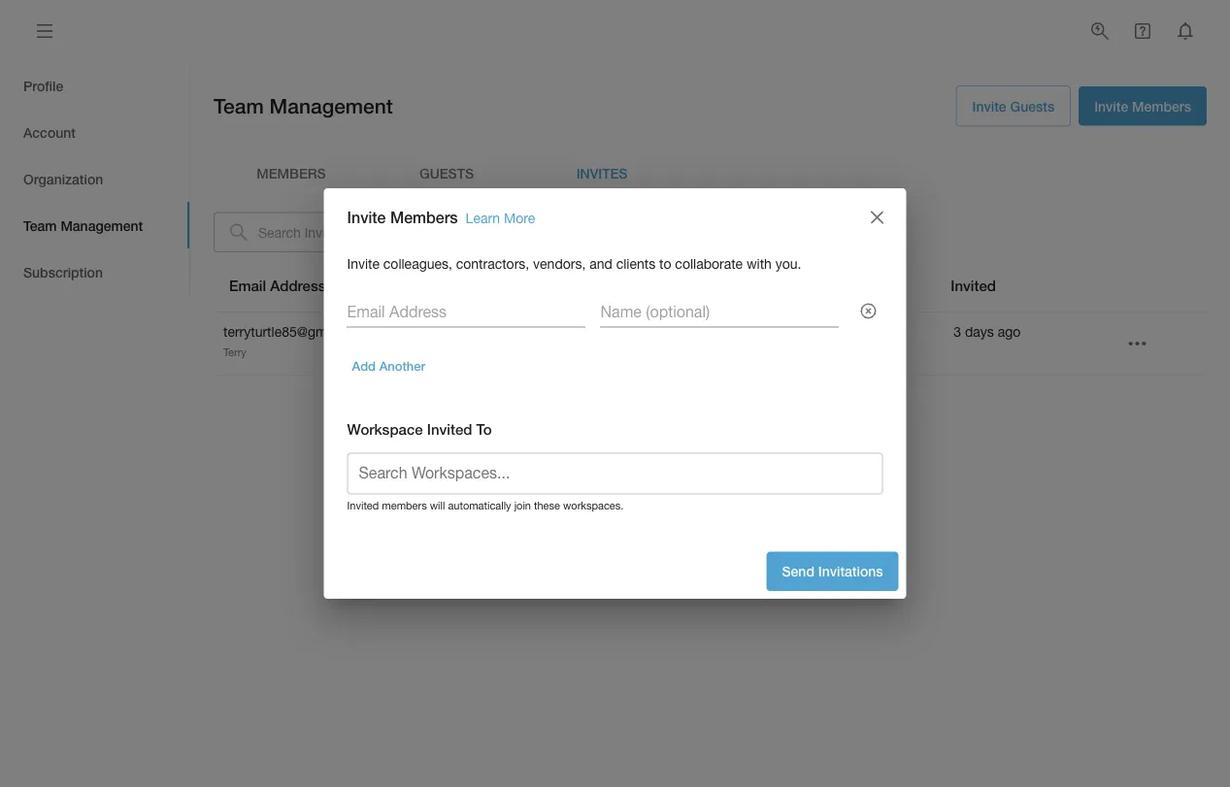 Task type: locate. For each thing, give the bounding box(es) containing it.
invited for invited
[[951, 277, 996, 295]]

will
[[430, 500, 445, 512]]

invite
[[973, 98, 1007, 114], [1095, 98, 1129, 114], [347, 208, 386, 226], [347, 256, 380, 272]]

members
[[1133, 98, 1192, 114], [390, 208, 458, 226]]

colleagues,
[[383, 256, 452, 272]]

team management
[[214, 94, 393, 118], [23, 217, 143, 233]]

email address
[[229, 277, 326, 295]]

invited down the search
[[347, 500, 379, 512]]

0 horizontal spatial invited
[[347, 500, 379, 512]]

invite guests
[[973, 98, 1055, 114]]

management
[[270, 94, 393, 118], [61, 217, 143, 233]]

terryturtle85@gmail.com terry
[[223, 324, 371, 359]]

invite right guests at top right
[[1095, 98, 1129, 114]]

0 vertical spatial team
[[214, 94, 264, 118]]

0 horizontal spatial team management
[[23, 217, 143, 233]]

members inside button
[[1133, 98, 1192, 114]]

team management up "subscription" link
[[23, 217, 143, 233]]

organization link
[[0, 155, 189, 202]]

2 vertical spatial invited
[[347, 500, 379, 512]]

collaborate
[[675, 256, 743, 272]]

tab list containing members
[[214, 150, 1207, 197]]

invited left to
[[427, 421, 472, 439]]

0 vertical spatial invited
[[951, 277, 996, 295]]

invite for invite members
[[1095, 98, 1129, 114]]

1 vertical spatial team management
[[23, 217, 143, 233]]

1 horizontal spatial members
[[1133, 98, 1192, 114]]

0 horizontal spatial members
[[390, 208, 458, 226]]

0 horizontal spatial team
[[23, 217, 57, 233]]

3 days ago
[[954, 324, 1021, 340]]

1 vertical spatial members
[[390, 208, 458, 226]]

and
[[590, 256, 613, 272]]

organization
[[23, 171, 103, 187]]

Email Address text field
[[347, 297, 585, 328]]

members inside dialog
[[390, 208, 458, 226]]

management up "subscription" link
[[61, 217, 143, 233]]

search workspaces...
[[359, 464, 510, 482]]

guests button
[[369, 150, 524, 197]]

team up members
[[214, 94, 264, 118]]

tab list
[[0, 62, 189, 295], [214, 150, 1207, 197]]

team management up the members button
[[214, 94, 393, 118]]

1 horizontal spatial management
[[270, 94, 393, 118]]

management up the members button
[[270, 94, 393, 118]]

account link
[[0, 109, 189, 155]]

0 vertical spatial members
[[1133, 98, 1192, 114]]

invite members button
[[1079, 86, 1207, 126]]

contractors,
[[456, 256, 530, 272]]

clients
[[616, 256, 656, 272]]

to
[[660, 256, 672, 272]]

1 horizontal spatial tab list
[[214, 150, 1207, 197]]

2 horizontal spatial invited
[[951, 277, 996, 295]]

invite up colleagues,
[[347, 208, 386, 226]]

invite left guests at top right
[[973, 98, 1007, 114]]

invited up days
[[951, 277, 996, 295]]

invite for invite colleagues, contractors, vendors, and clients to collaborate with you.
[[347, 256, 380, 272]]

team up subscription
[[23, 217, 57, 233]]

subscription link
[[0, 249, 189, 295]]

join
[[514, 500, 531, 512]]

search
[[359, 464, 408, 482]]

add another
[[352, 358, 426, 373]]

team
[[214, 94, 264, 118], [23, 217, 57, 233]]

guests
[[420, 165, 474, 181]]

members button
[[214, 150, 369, 197]]

0 horizontal spatial tab list
[[0, 62, 189, 295]]

0 vertical spatial management
[[270, 94, 393, 118]]

1 horizontal spatial team
[[214, 94, 264, 118]]

invites
[[577, 165, 628, 181]]

send invitations button
[[767, 552, 899, 592]]

invite left colleagues,
[[347, 256, 380, 272]]

member
[[548, 324, 599, 340]]

ago
[[998, 324, 1021, 340]]

1 horizontal spatial invited
[[427, 421, 472, 439]]

invite guests button
[[956, 85, 1071, 127]]

account
[[23, 124, 76, 140]]

1 vertical spatial team
[[23, 217, 57, 233]]

members
[[382, 500, 427, 512]]

invite for invite guests
[[973, 98, 1007, 114]]

0 horizontal spatial management
[[61, 217, 143, 233]]

address
[[270, 277, 326, 295]]

1 vertical spatial management
[[61, 217, 143, 233]]

invited
[[951, 277, 996, 295], [427, 421, 472, 439], [347, 500, 379, 512]]

add
[[352, 358, 376, 373]]

1 horizontal spatial team management
[[214, 94, 393, 118]]



Task type: vqa. For each thing, say whether or not it's contained in the screenshot.
Members inside the 'dialog'
yes



Task type: describe. For each thing, give the bounding box(es) containing it.
send
[[782, 564, 815, 580]]

invitations
[[819, 564, 883, 580]]

to
[[477, 421, 492, 439]]

subscription
[[23, 264, 103, 280]]

vendors,
[[533, 256, 586, 272]]

invite members learn more
[[347, 208, 535, 226]]

workspace
[[347, 421, 423, 439]]

invited members will automatically join these workspaces.
[[347, 500, 624, 512]]

learn more link
[[466, 210, 535, 226]]

tim
[[710, 324, 733, 340]]

invited for invited members will automatically join these workspaces.
[[347, 500, 379, 512]]

tab list containing profile
[[0, 62, 189, 295]]

workspaces...
[[412, 464, 510, 482]]

members for invite members learn more
[[390, 208, 458, 226]]

terryturtle85@gmail.com
[[223, 324, 371, 340]]

invite members
[[1095, 98, 1192, 114]]

workspaces.
[[563, 500, 624, 512]]

profile
[[23, 77, 63, 93]]

learn
[[466, 210, 500, 226]]

terry
[[223, 346, 247, 359]]

add another button
[[347, 351, 430, 381]]

3
[[954, 324, 962, 340]]

guests
[[1011, 98, 1055, 114]]

team inside tab list
[[23, 217, 57, 233]]

with
[[747, 256, 772, 272]]

automatically
[[448, 500, 511, 512]]

days
[[965, 324, 994, 340]]

team management link
[[0, 202, 189, 249]]

these
[[534, 500, 560, 512]]

workspace invited to
[[347, 421, 492, 439]]

members for invite members
[[1133, 98, 1192, 114]]

Search Invites... search field
[[258, 212, 602, 253]]

invite colleagues, contractors, vendors, and clients to collaborate with you.
[[347, 256, 802, 272]]

Name (optional) text field
[[601, 297, 839, 328]]

members
[[257, 165, 326, 181]]

more
[[504, 210, 535, 226]]

burton
[[737, 324, 778, 340]]

invite for invite members learn more
[[347, 208, 386, 226]]

profile link
[[0, 62, 189, 109]]

you.
[[776, 256, 802, 272]]

team management inside team management link
[[23, 217, 143, 233]]

invites button
[[524, 150, 680, 197]]

another
[[379, 358, 426, 373]]

send invitations
[[782, 564, 883, 580]]

1 vertical spatial invited
[[427, 421, 472, 439]]

invite members dialog
[[324, 188, 907, 600]]

tim burton
[[710, 324, 778, 340]]

email
[[229, 277, 266, 295]]

0 vertical spatial team management
[[214, 94, 393, 118]]



